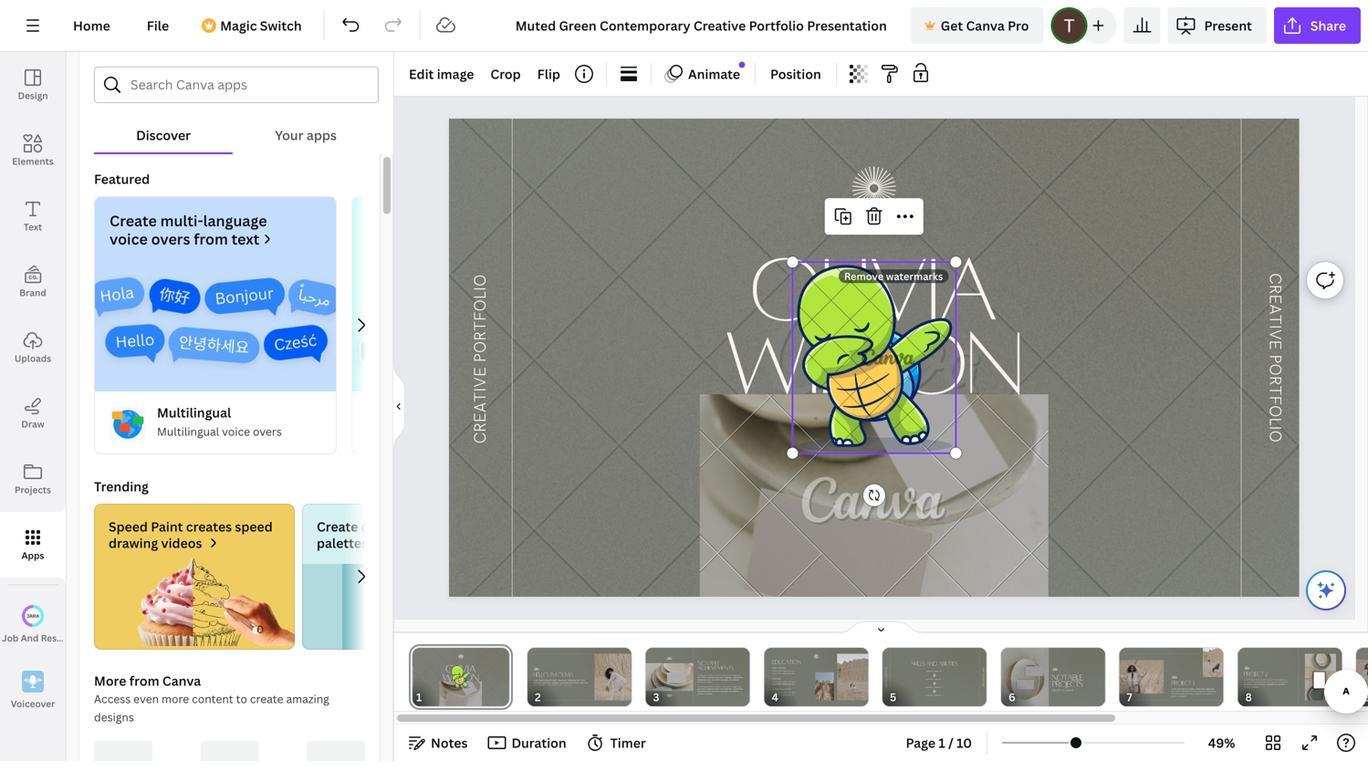 Task type: describe. For each thing, give the bounding box(es) containing it.
uploads button
[[0, 315, 66, 381]]

flip
[[537, 65, 561, 83]]

page 1 image
[[409, 648, 513, 707]]

flip button
[[530, 59, 568, 89]]

a
[[1266, 304, 1285, 315]]

1 i from the top
[[1266, 325, 1285, 329]]

hide pages image
[[838, 621, 925, 635]]

0 vertical spatial multilingual image
[[95, 263, 336, 392]]

remove watermarks button
[[839, 270, 949, 283]]

timer button
[[581, 729, 653, 758]]

c r e a t i v e p o r t f o l i o
[[1266, 273, 1285, 443]]

remove watermarks
[[844, 270, 943, 283]]

creative
[[471, 367, 491, 444]]

create
[[250, 691, 284, 707]]

2 o from the top
[[1266, 405, 1285, 418]]

side panel tab list
[[0, 52, 87, 724]]

access
[[94, 691, 131, 707]]

cute turtle dabbing cartoon vector illustration image
[[793, 262, 956, 454]]

Design title text field
[[501, 7, 904, 44]]

notes
[[431, 734, 468, 752]]

remove
[[844, 270, 884, 283]]

page
[[906, 734, 936, 752]]

paint
[[151, 518, 183, 535]]

animate
[[688, 65, 740, 83]]

/
[[949, 734, 954, 752]]

position button
[[763, 59, 829, 89]]

palettes
[[317, 534, 368, 552]]

apps button
[[0, 512, 66, 578]]

1 multilingual from the top
[[157, 404, 231, 421]]

create for voice
[[110, 211, 157, 231]]

voiceover button
[[0, 658, 66, 724]]

image
[[437, 65, 474, 83]]

discover
[[136, 126, 191, 144]]

p
[[1266, 355, 1285, 364]]

10
[[957, 734, 972, 752]]

text button
[[0, 184, 66, 249]]

v
[[1266, 329, 1285, 340]]

more from canva element
[[94, 741, 365, 761]]

apps
[[22, 550, 44, 562]]

apps
[[307, 126, 337, 144]]

get
[[941, 17, 963, 34]]

speed
[[235, 518, 273, 535]]

draw
[[21, 418, 44, 430]]

2 e from the top
[[1266, 340, 1285, 350]]

1 o from the top
[[1266, 364, 1285, 376]]

1 e from the top
[[1266, 294, 1285, 304]]

elements
[[12, 155, 54, 168]]

get canva pro button
[[911, 7, 1044, 44]]

file button
[[132, 7, 184, 44]]

3 o from the top
[[1266, 430, 1285, 443]]

language
[[203, 211, 267, 231]]

more
[[162, 691, 189, 707]]

uploads
[[14, 352, 51, 365]]

with
[[371, 534, 398, 552]]

magic switch
[[220, 17, 302, 34]]

1 t from the top
[[1266, 315, 1285, 325]]

job and resume ai button
[[0, 592, 87, 658]]

present
[[1205, 17, 1252, 34]]

amazing
[[286, 691, 329, 707]]

position
[[771, 65, 821, 83]]

page 1 / 10 button
[[899, 729, 980, 758]]

share button
[[1274, 7, 1361, 44]]

featured
[[94, 170, 150, 188]]

drawing
[[109, 534, 158, 552]]

magic switch button
[[191, 7, 316, 44]]

home link
[[58, 7, 125, 44]]

your
[[275, 126, 304, 144]]

pro
[[1008, 17, 1029, 34]]

equations (beta) image
[[352, 263, 593, 392]]

edit image
[[409, 65, 474, 83]]

Page title text field
[[430, 688, 437, 707]]

1
[[939, 734, 946, 752]]

2 t from the top
[[1266, 386, 1285, 396]]

home
[[73, 17, 110, 34]]

multi-
[[160, 211, 203, 231]]

voice inside create multi-language voice overs from text
[[110, 229, 148, 249]]

your apps
[[275, 126, 337, 144]]

text
[[24, 221, 42, 233]]

job and resume ai
[[2, 632, 87, 644]]

timer
[[610, 734, 646, 752]]

voice inside multilingual multilingual voice overs
[[222, 424, 250, 439]]

resume
[[41, 632, 76, 644]]



Task type: vqa. For each thing, say whether or not it's contained in the screenshot.
Greg Robinson icon
no



Task type: locate. For each thing, give the bounding box(es) containing it.
from inside more from canva access even more content to create amazing designs
[[129, 672, 159, 690]]

1 vertical spatial e
[[1266, 340, 1285, 350]]

even
[[133, 691, 159, 707]]

0 vertical spatial i
[[1266, 325, 1285, 329]]

brand button
[[0, 249, 66, 315]]

color
[[418, 518, 450, 535]]

0 vertical spatial e
[[1266, 294, 1285, 304]]

creative portfolio
[[471, 274, 491, 444]]

canva assistant image
[[1316, 580, 1337, 602]]

a picture of a dog's face vertically divided into two parts. face's left side is blurry and right side is clear. image
[[302, 559, 503, 650]]

0 horizontal spatial voice
[[110, 229, 148, 249]]

multilingual
[[157, 404, 231, 421], [157, 424, 219, 439]]

0 horizontal spatial from
[[129, 672, 159, 690]]

0 vertical spatial voice
[[110, 229, 148, 249]]

overs inside create multi-language voice overs from text
[[151, 229, 190, 249]]

speed
[[109, 518, 148, 535]]

2 i from the top
[[1266, 426, 1285, 430]]

1 vertical spatial overs
[[253, 424, 282, 439]]

create
[[110, 211, 157, 231], [317, 518, 358, 535]]

0 vertical spatial t
[[1266, 315, 1285, 325]]

canva inside button
[[966, 17, 1005, 34]]

canva left pro
[[966, 17, 1005, 34]]

0 horizontal spatial create
[[110, 211, 157, 231]]

1 vertical spatial o
[[1266, 405, 1285, 418]]

voiceover
[[11, 698, 55, 710]]

projects
[[15, 484, 51, 496]]

49%
[[1208, 734, 1236, 752]]

49% button
[[1192, 729, 1252, 758]]

1 r from the top
[[1266, 285, 1285, 294]]

duration button
[[482, 729, 574, 758]]

e down the c
[[1266, 294, 1285, 304]]

0 horizontal spatial overs
[[151, 229, 190, 249]]

content
[[192, 691, 233, 707]]

o up f
[[1266, 364, 1285, 376]]

hand drawn fireworks image
[[853, 167, 896, 210]]

videos
[[161, 534, 202, 552]]

edit
[[409, 65, 434, 83]]

i down a
[[1266, 325, 1285, 329]]

1 vertical spatial create
[[317, 518, 358, 535]]

ai
[[78, 632, 87, 644]]

voice
[[110, 229, 148, 249], [222, 424, 250, 439]]

1 vertical spatial t
[[1266, 386, 1285, 396]]

edit image button
[[402, 59, 481, 89]]

1 horizontal spatial from
[[194, 229, 228, 249]]

0 vertical spatial multilingual
[[157, 404, 231, 421]]

and
[[21, 632, 39, 644]]

from
[[194, 229, 228, 249], [129, 672, 159, 690]]

more from canva access even more content to create amazing designs
[[94, 672, 329, 725]]

from inside create multi-language voice overs from text
[[194, 229, 228, 249]]

0 horizontal spatial canva
[[162, 672, 201, 690]]

e up p
[[1266, 340, 1285, 350]]

r up f
[[1266, 376, 1285, 386]]

canva
[[966, 17, 1005, 34], [162, 672, 201, 690]]

canva inside more from canva access even more content to create amazing designs
[[162, 672, 201, 690]]

switch
[[260, 17, 302, 34]]

1 vertical spatial i
[[1266, 426, 1285, 430]]

r
[[1266, 285, 1285, 294], [1266, 376, 1285, 386]]

1 horizontal spatial canva
[[966, 17, 1005, 34]]

0 vertical spatial r
[[1266, 285, 1285, 294]]

create inside create multi-language voice overs from text
[[110, 211, 157, 231]]

f
[[1266, 396, 1285, 405]]

create dynamic color palettes with shade
[[317, 518, 450, 552]]

main menu bar
[[0, 0, 1369, 52]]

Search Canva apps search field
[[131, 68, 342, 102]]

overs inside multilingual multilingual voice overs
[[253, 424, 282, 439]]

draw button
[[0, 381, 66, 446]]

design
[[18, 89, 48, 102]]

1 vertical spatial voice
[[222, 424, 250, 439]]

1 vertical spatial r
[[1266, 376, 1285, 386]]

1 vertical spatial from
[[129, 672, 159, 690]]

olivia
[[750, 237, 997, 338]]

from left text
[[194, 229, 228, 249]]

duration
[[512, 734, 567, 752]]

create for palettes
[[317, 518, 358, 535]]

hide image
[[393, 363, 405, 451]]

canva up the more
[[162, 672, 201, 690]]

crop button
[[483, 59, 528, 89]]

your apps button
[[233, 103, 379, 152]]

t up l
[[1266, 386, 1285, 396]]

new image
[[739, 62, 745, 68]]

text
[[232, 229, 259, 249]]

1 vertical spatial canva
[[162, 672, 201, 690]]

l
[[1266, 418, 1285, 426]]

designs
[[94, 710, 134, 725]]

t
[[1266, 315, 1285, 325], [1266, 386, 1285, 396]]

o
[[1266, 364, 1285, 376], [1266, 405, 1285, 418], [1266, 430, 1285, 443]]

create left with
[[317, 518, 358, 535]]

r up a
[[1266, 285, 1285, 294]]

0 vertical spatial create
[[110, 211, 157, 231]]

2 r from the top
[[1266, 376, 1285, 386]]

creates
[[186, 518, 232, 535]]

multilingual multilingual voice overs
[[157, 404, 282, 439]]

wilson
[[724, 311, 1022, 411]]

animate button
[[659, 59, 748, 89]]

1 horizontal spatial voice
[[222, 424, 250, 439]]

brand
[[19, 287, 46, 299]]

crop
[[491, 65, 521, 83]]

0 vertical spatial o
[[1266, 364, 1285, 376]]

multilingual image
[[95, 263, 336, 392], [110, 406, 146, 443]]

page 1 / 10
[[906, 734, 972, 752]]

projects button
[[0, 446, 66, 512]]

design button
[[0, 52, 66, 118]]

create down featured
[[110, 211, 157, 231]]

file
[[147, 17, 169, 34]]

present button
[[1168, 7, 1267, 44]]

t up the v
[[1266, 315, 1285, 325]]

speed paint creates speed drawing videos
[[109, 518, 273, 552]]

i
[[1266, 325, 1285, 329], [1266, 426, 1285, 430]]

share
[[1311, 17, 1347, 34]]

1 vertical spatial multilingual
[[157, 424, 219, 439]]

trending
[[94, 478, 149, 495]]

o down p
[[1266, 405, 1285, 418]]

2 multilingual from the top
[[157, 424, 219, 439]]

create inside create dynamic color palettes with shade
[[317, 518, 358, 535]]

1 vertical spatial multilingual image
[[110, 406, 146, 443]]

watermarks
[[886, 270, 943, 283]]

0 vertical spatial from
[[194, 229, 228, 249]]

a snapshot of image-to-speed-drawing video conversion. a hand is coloring in the right half of a the image of a cupcake while the left half is already colored. image
[[94, 559, 295, 646]]

dynamic
[[361, 518, 415, 535]]

0 vertical spatial overs
[[151, 229, 190, 249]]

job
[[2, 632, 19, 644]]

o down l
[[1266, 430, 1285, 443]]

i down f
[[1266, 426, 1285, 430]]

1 horizontal spatial overs
[[253, 424, 282, 439]]

2 vertical spatial o
[[1266, 430, 1285, 443]]

get canva pro
[[941, 17, 1029, 34]]

e
[[1266, 294, 1285, 304], [1266, 340, 1285, 350]]

shade
[[401, 534, 440, 552]]

c
[[1266, 273, 1285, 285]]

0 vertical spatial canva
[[966, 17, 1005, 34]]

overs
[[151, 229, 190, 249], [253, 424, 282, 439]]

from up even
[[129, 672, 159, 690]]

discover button
[[94, 103, 233, 152]]

1 horizontal spatial create
[[317, 518, 358, 535]]



